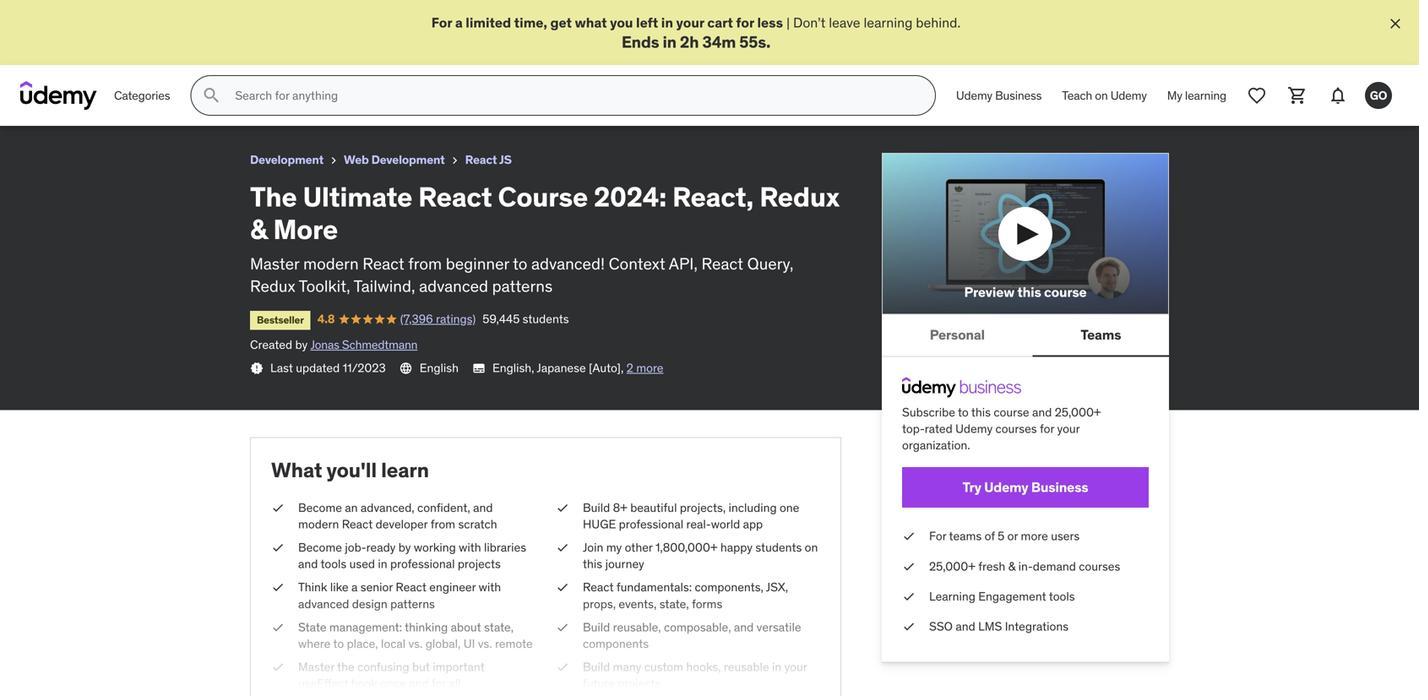 Task type: vqa. For each thing, say whether or not it's contained in the screenshot.
'Android' inside the the how to edit videos on your phone like a professional use cyberlink powerdirector for android and ios to make cool videos, easily, quickly, and cheaply on phones and tablets
no



Task type: locate. For each thing, give the bounding box(es) containing it.
engagement
[[979, 589, 1047, 604]]

working
[[414, 540, 456, 555]]

props,
[[583, 597, 616, 612]]

from
[[408, 253, 442, 274], [431, 517, 456, 532]]

1 horizontal spatial projects
[[618, 676, 661, 691]]

for for for teams of 5 or more users
[[930, 529, 947, 544]]

udemy left "my"
[[1111, 88, 1148, 103]]

in down the ready
[[378, 557, 388, 572]]

2 vertical spatial for
[[432, 676, 446, 691]]

course language image
[[400, 362, 413, 375]]

1 vertical spatial this
[[972, 405, 991, 420]]

redux up "bestseller"
[[250, 276, 295, 296]]

0 horizontal spatial courses
[[996, 421, 1037, 437]]

0 horizontal spatial vs.
[[409, 636, 423, 652]]

with inside become job-ready by working with libraries and tools used in professional projects
[[459, 540, 481, 555]]

& inside the ultimate react course 2024: react, redux & more master modern react from beginner to advanced! context api, react query, redux toolkit, tailwind, advanced patterns
[[250, 212, 267, 246]]

one
[[780, 500, 800, 515]]

integrations
[[1005, 619, 1069, 634]]

1 horizontal spatial your
[[785, 660, 807, 675]]

development up the "the"
[[250, 152, 324, 168]]

professional
[[619, 517, 684, 532], [390, 557, 455, 572]]

xsmall image left many
[[556, 659, 570, 676]]

other
[[625, 540, 653, 555]]

0 horizontal spatial professional
[[390, 557, 455, 572]]

teams
[[950, 529, 982, 544]]

and up think
[[298, 557, 318, 572]]

udemy business
[[957, 88, 1042, 103]]

0 vertical spatial tools
[[321, 557, 347, 572]]

shopping cart with 0 items image
[[1288, 86, 1308, 106]]

and up scratch
[[473, 500, 493, 515]]

1 vertical spatial students
[[756, 540, 802, 555]]

0 vertical spatial state,
[[660, 597, 689, 612]]

become for become an advanced, confident, and modern react developer from scratch
[[298, 500, 342, 515]]

professional down beautiful
[[619, 517, 684, 532]]

1 vertical spatial on
[[805, 540, 818, 555]]

1 vertical spatial tools
[[1049, 589, 1075, 604]]

1 horizontal spatial this
[[972, 405, 991, 420]]

1 horizontal spatial state,
[[660, 597, 689, 612]]

udemy image
[[20, 81, 97, 110]]

course up teams on the right of the page
[[1045, 283, 1087, 301]]

this right preview
[[1018, 283, 1042, 301]]

from down confident,
[[431, 517, 456, 532]]

sso and lms integrations
[[930, 619, 1069, 634]]

patterns
[[492, 276, 553, 296], [391, 597, 435, 612]]

1 horizontal spatial development
[[371, 152, 445, 168]]

this inside join my other 1,800,000+ happy students on this journey
[[583, 557, 603, 572]]

learning
[[930, 589, 976, 604]]

categories button
[[104, 75, 180, 116]]

for left 'limited'
[[432, 14, 452, 31]]

1 vertical spatial more
[[1021, 529, 1049, 544]]

build inside build reusable, composable, and versatile components
[[583, 620, 610, 635]]

udemy down behind.
[[957, 88, 993, 103]]

projects down libraries on the bottom left of the page
[[458, 557, 501, 572]]

1 horizontal spatial to
[[513, 253, 528, 274]]

0 vertical spatial by
[[295, 337, 308, 352]]

0 vertical spatial advanced
[[419, 276, 489, 296]]

more right or
[[1021, 529, 1049, 544]]

tools up like
[[321, 557, 347, 572]]

xsmall image for useeffect
[[271, 659, 285, 676]]

your left cart
[[677, 14, 705, 31]]

0 vertical spatial modern
[[303, 253, 359, 274]]

0 horizontal spatial advanced
[[298, 597, 349, 612]]

0 horizontal spatial projects
[[458, 557, 501, 572]]

2h 34m 55s
[[680, 32, 767, 52]]

modern
[[303, 253, 359, 274], [298, 517, 339, 532]]

0 horizontal spatial learning
[[864, 14, 913, 31]]

advanced down beginner
[[419, 276, 489, 296]]

xsmall image left the last
[[250, 362, 264, 375]]

by inside become job-ready by working with libraries and tools used in professional projects
[[399, 540, 411, 555]]

modern inside become an advanced, confident, and modern react developer from scratch
[[298, 517, 339, 532]]

courses
[[996, 421, 1037, 437], [1079, 559, 1121, 574]]

an
[[345, 500, 358, 515]]

0 horizontal spatial on
[[805, 540, 818, 555]]

1 vertical spatial for
[[1040, 421, 1055, 437]]

1 vertical spatial by
[[399, 540, 411, 555]]

in right reusable
[[772, 660, 782, 675]]

tailwind,
[[354, 276, 415, 296]]

0 vertical spatial business
[[996, 88, 1042, 103]]

what
[[575, 14, 607, 31]]

1 vertical spatial master
[[298, 660, 335, 675]]

and up try udemy business
[[1033, 405, 1052, 420]]

for up try udemy business
[[1040, 421, 1055, 437]]

your up try udemy business
[[1058, 421, 1080, 437]]

udemy inside udemy business link
[[957, 88, 993, 103]]

remote
[[495, 636, 533, 652]]

0 vertical spatial &
[[250, 212, 267, 246]]

build for build 8+ beautiful projects, including one huge professional real-world app
[[583, 500, 610, 515]]

bestseller
[[257, 314, 304, 327]]

0 vertical spatial to
[[513, 253, 528, 274]]

2 more button
[[627, 360, 664, 377]]

25,000+ down teams button
[[1055, 405, 1102, 420]]

1 vertical spatial state,
[[484, 620, 514, 635]]

courses up try udemy business
[[996, 421, 1037, 437]]

react right api,
[[702, 253, 744, 274]]

react down an at the left
[[342, 517, 373, 532]]

0 vertical spatial for
[[432, 14, 452, 31]]

updated
[[296, 360, 340, 376]]

0 vertical spatial professional
[[619, 517, 684, 532]]

1 horizontal spatial learning
[[1186, 88, 1227, 103]]

modern down what
[[298, 517, 339, 532]]

patterns up 59,445 students
[[492, 276, 553, 296]]

students right 59,445
[[523, 311, 569, 327]]

build down props,
[[583, 620, 610, 635]]

become inside become an advanced, confident, and modern react developer from scratch
[[298, 500, 342, 515]]

0 vertical spatial from
[[408, 253, 442, 274]]

& left in-
[[1009, 559, 1016, 574]]

1 vertical spatial course
[[994, 405, 1030, 420]]

become left an at the left
[[298, 500, 342, 515]]

courses right demand
[[1079, 559, 1121, 574]]

learning right leave
[[864, 14, 913, 31]]

patterns inside think like a senior react engineer with advanced design patterns
[[391, 597, 435, 612]]

learning inside 'for a limited time, get what you left in your cart for less | don't leave learning behind. ends in 2h 34m 55s .'
[[864, 14, 913, 31]]

including
[[729, 500, 777, 515]]

libraries
[[484, 540, 527, 555]]

this down "udemy business" image
[[972, 405, 991, 420]]

become inside become job-ready by working with libraries and tools used in professional projects
[[298, 540, 342, 555]]

1 horizontal spatial &
[[1009, 559, 1016, 574]]

1 vertical spatial patterns
[[391, 597, 435, 612]]

for inside master the confusing but important useeffect hook once and for all
[[432, 676, 446, 691]]

advanced down think
[[298, 597, 349, 612]]

1 horizontal spatial for
[[736, 14, 755, 31]]

react fundamentals: components, jsx, props, events, state, forms
[[583, 580, 789, 612]]

personal
[[930, 326, 985, 343]]

join
[[583, 540, 604, 555]]

preview
[[965, 283, 1015, 301]]

2 development from the left
[[371, 152, 445, 168]]

1 vertical spatial to
[[958, 405, 969, 420]]

created by jonas schmedtmann
[[250, 337, 418, 352]]

hooks,
[[687, 660, 721, 675]]

1 horizontal spatial redux
[[760, 180, 840, 214]]

1 vertical spatial redux
[[250, 276, 295, 296]]

25,000+ up learning
[[930, 559, 976, 574]]

teams
[[1081, 326, 1122, 343]]

udemy right try at the bottom of page
[[985, 479, 1029, 496]]

1 horizontal spatial on
[[1095, 88, 1108, 103]]

2 build from the top
[[583, 620, 610, 635]]

1 vertical spatial 25,000+
[[930, 559, 976, 574]]

build for build many custom hooks, reusable in your future projects
[[583, 660, 610, 675]]

0 horizontal spatial your
[[677, 14, 705, 31]]

0 vertical spatial build
[[583, 500, 610, 515]]

59,445
[[483, 311, 520, 327]]

ends
[[622, 32, 660, 52]]

what
[[271, 458, 322, 483]]

advanced inside think like a senior react engineer with advanced design patterns
[[298, 597, 349, 612]]

this down "join" at the left of the page
[[583, 557, 603, 572]]

0 vertical spatial 25,000+
[[1055, 405, 1102, 420]]

2 vertical spatial your
[[785, 660, 807, 675]]

last updated 11/2023
[[270, 360, 386, 376]]

a inside think like a senior react engineer with advanced design patterns
[[352, 580, 358, 595]]

for for subscribe to this course and 25,000+ top‑rated udemy courses for your organization.
[[1040, 421, 1055, 437]]

for left all on the left bottom of page
[[432, 676, 446, 691]]

with right engineer
[[479, 580, 501, 595]]

master up useeffect
[[298, 660, 335, 675]]

0 vertical spatial a
[[455, 14, 463, 31]]

with inside think like a senior react engineer with advanced design patterns
[[479, 580, 501, 595]]

|
[[787, 14, 790, 31]]

get
[[551, 14, 572, 31]]

2 horizontal spatial this
[[1018, 283, 1042, 301]]

for
[[736, 14, 755, 31], [1040, 421, 1055, 437], [432, 676, 446, 691]]

2 become from the top
[[298, 540, 342, 555]]

and inside become an advanced, confident, and modern react developer from scratch
[[473, 500, 493, 515]]

react up props,
[[583, 580, 614, 595]]

from inside become an advanced, confident, and modern react developer from scratch
[[431, 517, 456, 532]]

learning right "my"
[[1186, 88, 1227, 103]]

state, up remote
[[484, 620, 514, 635]]

1 horizontal spatial patterns
[[492, 276, 553, 296]]

xsmall image down what
[[271, 500, 285, 516]]

1 vertical spatial &
[[1009, 559, 1016, 574]]

js
[[499, 152, 512, 168]]

react down become job-ready by working with libraries and tools used in professional projects
[[396, 580, 427, 595]]

your down the versatile
[[785, 660, 807, 675]]

for
[[432, 14, 452, 31], [930, 529, 947, 544]]

redux
[[760, 180, 840, 214], [250, 276, 295, 296]]

for left the 'teams'
[[930, 529, 947, 544]]

state, down fundamentals:
[[660, 597, 689, 612]]

master inside master the confusing but important useeffect hook once and for all
[[298, 660, 335, 675]]

more
[[273, 212, 338, 246]]

1 horizontal spatial course
[[1045, 283, 1087, 301]]

build up future
[[583, 660, 610, 675]]

to down "udemy business" image
[[958, 405, 969, 420]]

vs. down thinking
[[409, 636, 423, 652]]

for inside subscribe to this course and 25,000+ top‑rated udemy courses for your organization.
[[1040, 421, 1055, 437]]

learn
[[381, 458, 429, 483]]

business left teach on the top right of the page
[[996, 88, 1042, 103]]

to right beginner
[[513, 253, 528, 274]]

build for build reusable, composable, and versatile components
[[583, 620, 610, 635]]

on inside join my other 1,800,000+ happy students on this journey
[[805, 540, 818, 555]]

& left more
[[250, 212, 267, 246]]

teach on udemy
[[1063, 88, 1148, 103]]

wishlist image
[[1247, 86, 1268, 106]]

advanced inside the ultimate react course 2024: react, redux & more master modern react from beginner to advanced! context api, react query, redux toolkit, tailwind, advanced patterns
[[419, 276, 489, 296]]

development right web
[[371, 152, 445, 168]]

1 vertical spatial with
[[479, 580, 501, 595]]

on right teach on the top right of the page
[[1095, 88, 1108, 103]]

and inside build reusable, composable, and versatile components
[[734, 620, 754, 635]]

0 horizontal spatial course
[[994, 405, 1030, 420]]

2 horizontal spatial your
[[1058, 421, 1080, 437]]

in inside become job-ready by working with libraries and tools used in professional projects
[[378, 557, 388, 572]]

projects down many
[[618, 676, 661, 691]]

udemy up organization.
[[956, 421, 993, 437]]

patterns up thinking
[[391, 597, 435, 612]]

build up huge
[[583, 500, 610, 515]]

0 vertical spatial your
[[677, 14, 705, 31]]

0 horizontal spatial &
[[250, 212, 267, 246]]

1 horizontal spatial advanced
[[419, 276, 489, 296]]

react inside think like a senior react engineer with advanced design patterns
[[396, 580, 427, 595]]

2 vertical spatial to
[[333, 636, 344, 652]]

from up tailwind,
[[408, 253, 442, 274]]

xsmall image for last updated 11/2023
[[250, 362, 264, 375]]

your inside subscribe to this course and 25,000+ top‑rated udemy courses for your organization.
[[1058, 421, 1080, 437]]

patterns inside the ultimate react course 2024: react, redux & more master modern react from beginner to advanced! context api, react query, redux toolkit, tailwind, advanced patterns
[[492, 276, 553, 296]]

master down more
[[250, 253, 299, 274]]

react left js
[[465, 152, 497, 168]]

1 vertical spatial advanced
[[298, 597, 349, 612]]

become left job-
[[298, 540, 342, 555]]

build 8+ beautiful projects, including one huge professional real-world app
[[583, 500, 800, 532]]

xsmall image left sso
[[903, 619, 916, 635]]

jsx,
[[766, 580, 789, 595]]

vs. right the ui
[[478, 636, 492, 652]]

2 vertical spatial build
[[583, 660, 610, 675]]

in-
[[1019, 559, 1033, 574]]

for a limited time, get what you left in your cart for less | don't leave learning behind. ends in 2h 34m 55s .
[[432, 14, 961, 52]]

your inside build many custom hooks, reusable in your future projects
[[785, 660, 807, 675]]

0 horizontal spatial more
[[637, 360, 664, 376]]

react up tailwind,
[[363, 253, 405, 274]]

with down scratch
[[459, 540, 481, 555]]

25,000+ inside subscribe to this course and 25,000+ top‑rated udemy courses for your organization.
[[1055, 405, 1102, 420]]

in inside build many custom hooks, reusable in your future projects
[[772, 660, 782, 675]]

on right happy
[[805, 540, 818, 555]]

1 vertical spatial your
[[1058, 421, 1080, 437]]

journey
[[606, 557, 645, 572]]

redux up query,
[[760, 180, 840, 214]]

build many custom hooks, reusable in your future projects
[[583, 660, 807, 691]]

and inside master the confusing but important useeffect hook once and for all
[[409, 676, 429, 691]]

sso
[[930, 619, 953, 634]]

teach on udemy link
[[1052, 75, 1158, 116]]

ready
[[366, 540, 396, 555]]

0 vertical spatial this
[[1018, 283, 1042, 301]]

1 horizontal spatial more
[[1021, 529, 1049, 544]]

1 build from the top
[[583, 500, 610, 515]]

xsmall image left fresh
[[903, 558, 916, 575]]

xsmall image
[[327, 154, 341, 168], [448, 154, 462, 168], [271, 540, 285, 556], [556, 540, 570, 556], [271, 580, 285, 596], [556, 580, 570, 596], [903, 589, 916, 605], [556, 619, 570, 636], [271, 659, 285, 676]]

1 vertical spatial for
[[930, 529, 947, 544]]

1 horizontal spatial a
[[455, 14, 463, 31]]

course down "udemy business" image
[[994, 405, 1030, 420]]

0 vertical spatial projects
[[458, 557, 501, 572]]

1 development from the left
[[250, 152, 324, 168]]

where
[[298, 636, 331, 652]]

to left place, on the bottom left of page
[[333, 636, 344, 652]]

professional inside become job-ready by working with libraries and tools used in professional projects
[[390, 557, 455, 572]]

1 horizontal spatial for
[[930, 529, 947, 544]]

1 horizontal spatial courses
[[1079, 559, 1121, 574]]

my learning
[[1168, 88, 1227, 103]]

context
[[609, 253, 666, 274]]

0 vertical spatial patterns
[[492, 276, 553, 296]]

for inside 'for a limited time, get what you left in your cart for less | don't leave learning behind. ends in 2h 34m 55s .'
[[736, 14, 755, 31]]

xsmall image for build 8+ beautiful projects, including one huge professional real-world app
[[556, 500, 570, 516]]

0 vertical spatial with
[[459, 540, 481, 555]]

0 horizontal spatial tools
[[321, 557, 347, 572]]

custom
[[645, 660, 684, 675]]

xsmall image left the 'teams'
[[903, 528, 916, 545]]

english, japanese [auto] , 2 more
[[493, 360, 664, 376]]

xsmall image for state management: thinking about state, where to place, local vs. global, ui vs. remote
[[271, 619, 285, 636]]

and
[[1033, 405, 1052, 420], [473, 500, 493, 515], [298, 557, 318, 572], [956, 619, 976, 634], [734, 620, 754, 635], [409, 676, 429, 691]]

or
[[1008, 529, 1019, 544]]

0 horizontal spatial this
[[583, 557, 603, 572]]

xsmall image for for teams of 5 or more users
[[903, 528, 916, 545]]

for left less
[[736, 14, 755, 31]]

1 vertical spatial business
[[1032, 479, 1089, 496]]

notifications image
[[1329, 86, 1349, 106]]

for for master the confusing but important useeffect hook once and for all
[[432, 676, 446, 691]]

english, japanese
[[493, 360, 586, 376]]

0 horizontal spatial development
[[250, 152, 324, 168]]

1 horizontal spatial professional
[[619, 517, 684, 532]]

udemy inside try udemy business link
[[985, 479, 1029, 496]]

all
[[449, 676, 461, 691]]

0 vertical spatial more
[[637, 360, 664, 376]]

xsmall image for with
[[271, 540, 285, 556]]

0 horizontal spatial for
[[432, 14, 452, 31]]

for inside 'for a limited time, get what you left in your cart for less | don't leave learning behind. ends in 2h 34m 55s .'
[[432, 14, 452, 31]]

1 vs. from the left
[[409, 636, 423, 652]]

try
[[963, 479, 982, 496]]

and inside become job-ready by working with libraries and tools used in professional projects
[[298, 557, 318, 572]]

3 build from the top
[[583, 660, 610, 675]]

1 horizontal spatial students
[[756, 540, 802, 555]]

2 horizontal spatial for
[[1040, 421, 1055, 437]]

1 horizontal spatial 25,000+
[[1055, 405, 1102, 420]]

1 vertical spatial modern
[[298, 517, 339, 532]]

build inside build 8+ beautiful projects, including one huge professional real-world app
[[583, 500, 610, 515]]

business up users at the bottom right of the page
[[1032, 479, 1089, 496]]

less
[[758, 14, 783, 31]]

a left 'limited'
[[455, 14, 463, 31]]

1 vertical spatial projects
[[618, 676, 661, 691]]

xsmall image for sso and lms integrations
[[903, 619, 916, 635]]

1 horizontal spatial tools
[[1049, 589, 1075, 604]]

modern inside the ultimate react course 2024: react, redux & more master modern react from beginner to advanced! context api, react query, redux toolkit, tailwind, advanced patterns
[[303, 253, 359, 274]]

developer
[[376, 517, 428, 532]]

xsmall image left 8+
[[556, 500, 570, 516]]

tab list
[[882, 315, 1170, 357]]

confident,
[[418, 500, 470, 515]]

a right like
[[352, 580, 358, 595]]

beautiful
[[631, 500, 677, 515]]

for teams of 5 or more users
[[930, 529, 1080, 544]]

by down developer
[[399, 540, 411, 555]]

more right 2
[[637, 360, 664, 376]]

left
[[636, 14, 659, 31]]

build inside build many custom hooks, reusable in your future projects
[[583, 660, 610, 675]]

beginner
[[446, 253, 510, 274]]

1 become from the top
[[298, 500, 342, 515]]

and down but
[[409, 676, 429, 691]]

by left 'jonas'
[[295, 337, 308, 352]]

1 vertical spatial become
[[298, 540, 342, 555]]

0 vertical spatial master
[[250, 253, 299, 274]]

organization.
[[903, 438, 971, 453]]

business
[[996, 88, 1042, 103], [1032, 479, 1089, 496]]

1 vertical spatial professional
[[390, 557, 455, 572]]

0 horizontal spatial state,
[[484, 620, 514, 635]]

tools inside become job-ready by working with libraries and tools used in professional projects
[[321, 557, 347, 572]]

0 horizontal spatial patterns
[[391, 597, 435, 612]]

professional down 'working'
[[390, 557, 455, 572]]

1 horizontal spatial by
[[399, 540, 411, 555]]

the ultimate react course 2024: react, redux & more master modern react from beginner to advanced! context api, react query, redux toolkit, tailwind, advanced patterns
[[250, 180, 840, 296]]

0 vertical spatial learning
[[864, 14, 913, 31]]

preview this course button
[[882, 153, 1170, 315]]

0 vertical spatial for
[[736, 14, 755, 31]]

modern up toolkit,
[[303, 253, 359, 274]]

with
[[459, 540, 481, 555], [479, 580, 501, 595]]

tools down demand
[[1049, 589, 1075, 604]]

0 horizontal spatial a
[[352, 580, 358, 595]]

vs.
[[409, 636, 423, 652], [478, 636, 492, 652]]

leave
[[829, 14, 861, 31]]

course
[[1045, 283, 1087, 301], [994, 405, 1030, 420]]

english
[[420, 360, 459, 376]]

xsmall image left state
[[271, 619, 285, 636]]

students down app
[[756, 540, 802, 555]]

xsmall image
[[250, 362, 264, 375], [271, 500, 285, 516], [556, 500, 570, 516], [903, 528, 916, 545], [903, 558, 916, 575], [903, 619, 916, 635], [271, 619, 285, 636], [556, 659, 570, 676]]

and left the versatile
[[734, 620, 754, 635]]

0 horizontal spatial by
[[295, 337, 308, 352]]

state,
[[660, 597, 689, 612], [484, 620, 514, 635]]

students inside join my other 1,800,000+ happy students on this journey
[[756, 540, 802, 555]]



Task type: describe. For each thing, give the bounding box(es) containing it.
1 vertical spatial learning
[[1186, 88, 1227, 103]]

future
[[583, 676, 615, 691]]

xsmall image for build many custom hooks, reusable in your future projects
[[556, 659, 570, 676]]

(7,396 ratings)
[[400, 311, 476, 327]]

for for for a limited time, get what you left in your cart for less | don't leave learning behind. ends in 2h 34m 55s .
[[432, 14, 452, 31]]

categories
[[114, 88, 170, 103]]

real-
[[687, 517, 711, 532]]

go
[[1371, 88, 1388, 103]]

2 vs. from the left
[[478, 636, 492, 652]]

xsmall image for components
[[556, 619, 570, 636]]

many
[[613, 660, 642, 675]]

global,
[[426, 636, 461, 652]]

place,
[[347, 636, 378, 652]]

web development link
[[344, 150, 445, 171]]

udemy inside teach on udemy link
[[1111, 88, 1148, 103]]

react inside become an advanced, confident, and modern react developer from scratch
[[342, 517, 373, 532]]

users
[[1052, 529, 1080, 544]]

master the confusing but important useeffect hook once and for all
[[298, 660, 485, 691]]

59,445 students
[[483, 311, 569, 327]]

my learning link
[[1158, 75, 1237, 116]]

0 vertical spatial redux
[[760, 180, 840, 214]]

the
[[250, 180, 297, 214]]

professional inside build 8+ beautiful projects, including one huge professional real-world app
[[619, 517, 684, 532]]

.
[[767, 32, 771, 52]]

course inside subscribe to this course and 25,000+ top‑rated udemy courses for your organization.
[[994, 405, 1030, 420]]

build reusable, composable, and versatile components
[[583, 620, 802, 652]]

and inside subscribe to this course and 25,000+ top‑rated udemy courses for your organization.
[[1033, 405, 1052, 420]]

projects inside become job-ready by working with libraries and tools used in professional projects
[[458, 557, 501, 572]]

ratings)
[[436, 311, 476, 327]]

tab list containing personal
[[882, 315, 1170, 357]]

reusable
[[724, 660, 770, 675]]

to inside state management: thinking about state, where to place, local vs. global, ui vs. remote
[[333, 636, 344, 652]]

0 vertical spatial on
[[1095, 88, 1108, 103]]

components
[[583, 636, 649, 652]]

xsmall image for 25,000+ fresh & in-demand courses
[[903, 558, 916, 575]]

xsmall image for students
[[556, 540, 570, 556]]

udemy business image
[[903, 377, 1022, 398]]

xsmall image for events,
[[556, 580, 570, 596]]

projects inside build many custom hooks, reusable in your future projects
[[618, 676, 661, 691]]

thinking
[[405, 620, 448, 635]]

4.8
[[318, 311, 335, 327]]

world
[[711, 517, 741, 532]]

events,
[[619, 597, 657, 612]]

limited
[[466, 14, 511, 31]]

important
[[433, 660, 485, 675]]

jonas
[[311, 337, 340, 352]]

cart
[[708, 14, 733, 31]]

react js link
[[465, 150, 512, 171]]

go link
[[1359, 75, 1400, 116]]

a inside 'for a limited time, get what you left in your cart for less | don't leave learning behind. ends in 2h 34m 55s .'
[[455, 14, 463, 31]]

fresh
[[979, 559, 1006, 574]]

schmedtmann
[[342, 337, 418, 352]]

submit search image
[[201, 86, 222, 106]]

react inside 'link'
[[465, 152, 497, 168]]

my
[[1168, 88, 1183, 103]]

Search for anything text field
[[232, 81, 915, 110]]

to inside subscribe to this course and 25,000+ top‑rated udemy courses for your organization.
[[958, 405, 969, 420]]

0 vertical spatial students
[[523, 311, 569, 327]]

react down react js 'link' at the left of the page
[[418, 180, 492, 214]]

25,000+ fresh & in-demand courses
[[930, 559, 1121, 574]]

react,
[[673, 180, 754, 214]]

happy
[[721, 540, 753, 555]]

advanced!
[[532, 253, 605, 274]]

scratch
[[458, 517, 497, 532]]

xsmall image for engineer
[[271, 580, 285, 596]]

about
[[451, 620, 481, 635]]

development link
[[250, 150, 324, 171]]

from inside the ultimate react course 2024: react, redux & more master modern react from beginner to advanced! context api, react query, redux toolkit, tailwind, advanced patterns
[[408, 253, 442, 274]]

state management: thinking about state, where to place, local vs. global, ui vs. remote
[[298, 620, 533, 652]]

1,800,000+
[[656, 540, 718, 555]]

state, inside react fundamentals: components, jsx, props, events, state, forms
[[660, 597, 689, 612]]

useeffect
[[298, 676, 349, 691]]

app
[[743, 517, 763, 532]]

2
[[627, 360, 634, 376]]

management:
[[330, 620, 402, 635]]

query,
[[748, 253, 794, 274]]

your inside 'for a limited time, get what you left in your cart for less | don't leave learning behind. ends in 2h 34m 55s .'
[[677, 14, 705, 31]]

course inside "button"
[[1045, 283, 1087, 301]]

senior
[[361, 580, 393, 595]]

used
[[350, 557, 375, 572]]

subscribe
[[903, 405, 956, 420]]

close image
[[1388, 15, 1405, 32]]

0 horizontal spatial 25,000+
[[930, 559, 976, 574]]

but
[[412, 660, 430, 675]]

confusing
[[358, 660, 410, 675]]

courses inside subscribe to this course and 25,000+ top‑rated udemy courses for your organization.
[[996, 421, 1037, 437]]

teams button
[[1033, 315, 1170, 355]]

udemy inside subscribe to this course and 25,000+ top‑rated udemy courses for your organization.
[[956, 421, 993, 437]]

master inside the ultimate react course 2024: react, redux & more master modern react from beginner to advanced! context api, react query, redux toolkit, tailwind, advanced patterns
[[250, 253, 299, 274]]

,
[[621, 360, 624, 376]]

state, inside state management: thinking about state, where to place, local vs. global, ui vs. remote
[[484, 620, 514, 635]]

closed captions image
[[472, 362, 486, 375]]

this inside subscribe to this course and 25,000+ top‑rated udemy courses for your organization.
[[972, 405, 991, 420]]

11/2023
[[343, 360, 386, 376]]

think
[[298, 580, 327, 595]]

you
[[610, 14, 633, 31]]

fundamentals:
[[617, 580, 692, 595]]

advanced,
[[361, 500, 415, 515]]

udemy business link
[[946, 75, 1052, 116]]

xsmall image for become an advanced, confident, and modern react developer from scratch
[[271, 500, 285, 516]]

reusable,
[[613, 620, 661, 635]]

become for become job-ready by working with libraries and tools used in professional projects
[[298, 540, 342, 555]]

0 horizontal spatial redux
[[250, 276, 295, 296]]

don't
[[794, 14, 826, 31]]

in right left
[[662, 14, 674, 31]]

composable,
[[664, 620, 732, 635]]

like
[[330, 580, 349, 595]]

react inside react fundamentals: components, jsx, props, events, state, forms
[[583, 580, 614, 595]]

to inside the ultimate react course 2024: react, redux & more master modern react from beginner to advanced! context api, react query, redux toolkit, tailwind, advanced patterns
[[513, 253, 528, 274]]

once
[[381, 676, 406, 691]]

engineer
[[430, 580, 476, 595]]

become an advanced, confident, and modern react developer from scratch
[[298, 500, 497, 532]]

this inside preview this course "button"
[[1018, 283, 1042, 301]]

demand
[[1033, 559, 1077, 574]]

forms
[[692, 597, 723, 612]]

subscribe to this course and 25,000+ top‑rated udemy courses for your organization.
[[903, 405, 1102, 453]]

the
[[337, 660, 355, 675]]

hook
[[351, 676, 378, 691]]

state
[[298, 620, 327, 635]]

course
[[498, 180, 588, 214]]

in right ends
[[663, 32, 677, 52]]

8+
[[613, 500, 628, 515]]

and right sso
[[956, 619, 976, 634]]



